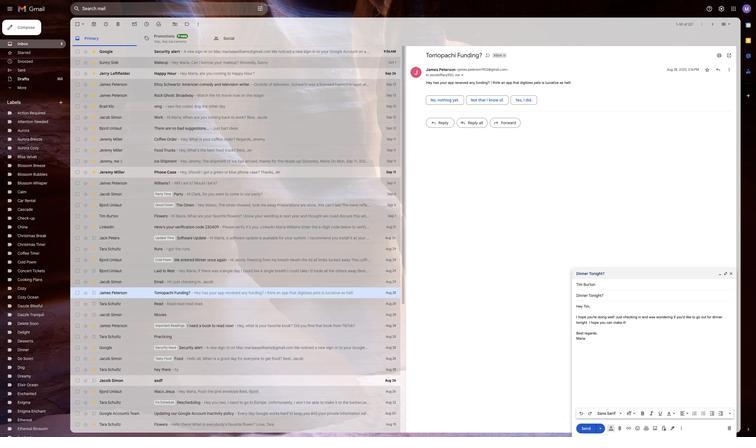 Task type: describe. For each thing, give the bounding box(es) containing it.
2 happy from the left
[[232, 71, 243, 76]]

social tab
[[209, 31, 278, 46]]

jeremy miller for food trucks
[[99, 148, 123, 153]]

bjord umlaut for laid to rest
[[99, 269, 122, 274]]

christmas for christmas break
[[18, 234, 35, 239]]

watch
[[197, 93, 208, 98]]

enigma enchant link
[[18, 409, 46, 414]]

- up here's your verification code 230409 -
[[169, 214, 170, 219]]

dinner for dinner link
[[18, 348, 29, 353]]

poem for cold poem we entered winter once again - hi jacob, freezing from my breath neath the lid all limbs tucked away this coffin is your abode from now and onwards
[[163, 258, 172, 262]]

peterson for rock ghost: broadway - watch the hit movie now on the stage!
[[112, 93, 127, 98]]

jacob for 30th row from the bottom of the tomopachi funding? main content
[[99, 115, 110, 120]]

20 row from the top
[[70, 255, 435, 266]]

0 horizontal spatial it
[[335, 401, 337, 405]]

0 horizontal spatial tim
[[99, 214, 106, 219]]

update inside update time software update - hi maria, a software update is available for your system. i recommend you install it at your earliest convenience. best, jack
[[155, 236, 166, 240]]

- right case
[[177, 170, 179, 175]]

2 aug 29 from the top
[[386, 258, 396, 262]]

- right jesus
[[176, 390, 178, 394]]

0 horizontal spatial get
[[204, 170, 209, 175]]

cascade link
[[18, 207, 33, 212]]

tara schultz for practicing
[[99, 335, 121, 340]]

hi up here's your verification code 230409 -
[[171, 214, 175, 219]]

up
[[30, 216, 35, 221]]

1 vertical spatial noticed
[[301, 346, 314, 351]]

- right shipment
[[178, 159, 180, 164]]

cozy for cozy ocean
[[18, 295, 26, 300]]

schultz for hey there
[[108, 368, 121, 373]]

2 vertical spatial away
[[348, 269, 357, 274]]

food inside tasty food food - hello all, when is a good day for everyone to get food? best, jacob
[[164, 357, 172, 361]]

the right good
[[176, 203, 183, 208]]

the right jeremy,
[[202, 159, 209, 164]]

5 row from the top
[[70, 90, 401, 101]]

1 vertical spatial when
[[203, 357, 213, 362]]

- up movies on the left of the page
[[164, 302, 166, 307]]

there are no bad suggestions... - just bad ideas
[[154, 126, 238, 131]]

2 horizontal spatial favorite
[[268, 324, 281, 329]]

hi left jacob,
[[230, 258, 234, 263]]

concert tickets
[[18, 269, 45, 274]]

sep for just bad ideas
[[386, 126, 392, 130]]

more send options image
[[598, 426, 603, 432]]

28 for 29th row from the top of the tomopachi funding? main content
[[393, 357, 396, 361]]

i right will
[[181, 181, 182, 186]]

any inside row
[[241, 291, 248, 296]]

0 horizontal spatial as
[[341, 291, 345, 296]]

0 horizontal spatial anything.
[[453, 49, 469, 54]]

0 horizontal spatial we
[[174, 258, 180, 263]]

you left install
[[332, 236, 338, 241]]

show details image
[[461, 74, 464, 77]]

0 vertical spatial now
[[233, 93, 240, 98]]

cooking
[[18, 278, 32, 282]]

- right work
[[164, 115, 166, 120]]

5 tara schultz from the top
[[99, 401, 121, 405]]

tim inside the dinner tonight? dialog
[[576, 282, 583, 287]]

maria, down can
[[188, 71, 199, 76]]

0 vertical spatial day
[[219, 104, 225, 109]]

cooking plans
[[18, 278, 42, 282]]

28 for 11th row from the bottom of the tomopachi funding? main content
[[393, 324, 396, 328]]

12 row from the top
[[70, 167, 401, 178]]

for right thanks
[[272, 159, 277, 164]]

2 bjord umlaut from the top
[[99, 203, 122, 208]]

trucks
[[164, 148, 175, 153]]

1 horizontal spatial our
[[245, 192, 251, 197]]

preparations
[[277, 203, 300, 208]]

1 horizontal spatial anything.
[[475, 346, 492, 351]]

the left pink
[[208, 390, 213, 394]]

tomopachi funding?
[[426, 52, 482, 59]]

enigma enchant
[[18, 409, 46, 414]]

27 row from the top
[[70, 332, 401, 343]]

2 horizontal spatial food
[[174, 357, 183, 362]]

0 horizontal spatial when
[[183, 115, 193, 120]]

2 vertical spatial has
[[202, 291, 208, 296]]

accounts
[[113, 411, 129, 416]]

trade
[[314, 269, 323, 274]]

0 vertical spatial received
[[455, 81, 468, 85]]

there
[[154, 126, 164, 131]]

convenience.
[[381, 236, 404, 241]]

for left the everyone
[[238, 357, 243, 362]]

sep for hey, what is your coffee order? regards, jeremy
[[387, 137, 393, 141]]

0 vertical spatial just
[[213, 126, 220, 131]]

aug 28 for 29th row from the top of the tomopachi funding? main content
[[386, 357, 396, 361]]

0 vertical spatial we
[[272, 49, 277, 54]]

dinner tonight? dialog
[[572, 268, 737, 438]]

jacob simon for movies
[[99, 313, 122, 318]]

tara for 19th row from the top of the tomopachi funding? main content
[[99, 247, 107, 252]]

2 book from the left
[[324, 324, 332, 329]]

time! for christmas time!
[[36, 242, 45, 247]]

inbox link
[[18, 41, 28, 46]]

and inside 'i hope you're doing well! just checking in and was wondering if you'd like to go out for dinner tonight. i hope you can make it!'
[[642, 315, 648, 320]]

hey, for hey, should i get a green or blue phone case? thanks, jer
[[180, 170, 188, 175]]

1 horizontal spatial of
[[520, 159, 523, 164]]

envelope
[[223, 390, 238, 394]]

- right writer.
[[251, 82, 253, 87]]

simon for asdf
[[112, 379, 123, 383]]

desserts link
[[18, 339, 33, 344]]

0 horizontal spatial account
[[192, 411, 206, 416]]

2 horizontal spatial from
[[395, 258, 403, 263]]

dinner link
[[18, 348, 29, 353]]

1 vertical spatial has
[[238, 159, 244, 164]]

i right can
[[199, 60, 200, 65]]

the left stage!
[[246, 93, 252, 98]]

blossom for blossom breeze
[[18, 163, 32, 168]]

tim burton inside row
[[99, 214, 118, 219]]

0 horizontal spatial hope
[[578, 315, 586, 320]]

cozy for the cozy link
[[18, 286, 26, 291]]

bjord umlaut for waco jesus
[[99, 390, 122, 394]]

can
[[191, 60, 198, 65]]

hey right hour
[[180, 71, 187, 76]]

checking inside 'i hope you're doing well! just checking in and was wondering if you'd like to go out for dinner tonight. i hope you can make it!'
[[623, 315, 637, 320]]

- left watch
[[195, 93, 196, 98]]

hey down stonetiffany950
[[426, 81, 432, 85]]

0 horizontal spatial of
[[227, 159, 231, 164]]

1 sunny from the left
[[99, 60, 110, 65]]

0 horizontal spatial alert
[[171, 49, 180, 54]]

1 horizontal spatial at
[[369, 159, 372, 164]]

blue
[[229, 170, 237, 175]]

28 row from the top
[[70, 343, 540, 354]]

ethereal for ethereal blossom
[[18, 427, 32, 432]]

25 row from the top
[[70, 310, 401, 321]]

here's your verification code 230409 -
[[154, 225, 223, 230]]

formatting options toolbar
[[576, 409, 734, 419]]

2 vertical spatial day
[[230, 357, 237, 362]]

you inside 'i hope you're doing well! just checking in and was wondering if you'd like to go out for dinner tonight. i hope you can make it!'
[[600, 321, 606, 325]]

insert signature image
[[670, 426, 676, 432]]

1 book from the left
[[202, 324, 211, 329]]

- up tasty food food - hello all, when is a good day for everyone to get food? best, jacob
[[204, 346, 205, 351]]

0 horizontal spatial read
[[177, 302, 185, 307]]

1 vertical spatial at
[[354, 236, 357, 241]]

1 horizontal spatial party
[[174, 192, 183, 197]]

that inside button
[[478, 98, 486, 103]]

are for when
[[194, 115, 200, 120]]

burton inside the dinner tonight? dialog
[[584, 282, 595, 287]]

1 vertical spatial now
[[404, 258, 411, 263]]

new inside tab
[[181, 34, 187, 38]]

miller for food trucks - hey, what's the best food truck? best, jer
[[113, 148, 123, 153]]

live
[[254, 269, 259, 274]]

runs
[[154, 247, 163, 252]]

<millerjeremy500@gmail.com>
[[413, 159, 467, 164]]

3 bjord umlaut from the top
[[99, 258, 122, 263]]

leftfielder
[[110, 71, 130, 76]]

practicing
[[154, 335, 172, 340]]

cold for cold poem
[[18, 260, 26, 265]]

schwartz:
[[164, 82, 181, 87]]

- down 230409
[[207, 236, 209, 241]]

phone
[[154, 170, 166, 175]]

tab list containing promotions
[[70, 31, 741, 46]]

- down "clark,"
[[195, 203, 197, 208]]

are for what
[[198, 214, 203, 219]]

umlaut for there
[[109, 126, 122, 131]]

29 for laid to rest - hey maria, if there was a single day i could live a single breath i could take i'd trade all the others away best, bjord
[[393, 269, 396, 273]]

what for maria,
[[188, 214, 197, 219]]

2 horizontal spatial read
[[217, 324, 224, 329]]

tiktok?
[[342, 324, 355, 329]]

do soon!
[[18, 357, 33, 362]]

- left hy
[[172, 368, 174, 373]]

a down sacramento
[[184, 49, 186, 54]]

i down you're
[[589, 321, 590, 325]]

important
[[155, 324, 170, 328]]

- right order
[[178, 137, 180, 142]]

1 horizontal spatial think
[[493, 81, 500, 85]]

- left all,
[[184, 357, 186, 362]]

jacob simon for email
[[99, 280, 122, 285]]

0 horizontal spatial all
[[314, 258, 317, 263]]

james peterson cell
[[426, 67, 508, 72]]

pop out image
[[724, 272, 728, 276]]

discard draft ‪(⌘⇧d)‬ image
[[727, 426, 732, 432]]

you left the don't on the right top of page
[[416, 49, 422, 54]]

christmas time!
[[18, 242, 45, 247]]

1 vertical spatial alert
[[195, 346, 203, 351]]

- right trucks
[[176, 148, 178, 153]]

out
[[701, 315, 706, 320]]

1 vertical spatial breath
[[275, 269, 286, 274]]

hy
[[175, 368, 179, 373]]

- right hour
[[178, 71, 179, 76]]

blossom breeze link
[[18, 163, 45, 168]]

29 for runs - i got the runs.
[[393, 247, 396, 251]]

i down the laid to rest - hey maria, if there was a single day i could live a single breath i could take i'd trade all the others away best, bjord
[[265, 291, 266, 296]]

runs - i got the runs.
[[154, 247, 191, 252]]

tomopachi for tomopachi funding?
[[426, 52, 456, 59]]

sep for hi maria, when are you coming back to work? best, jacob
[[386, 115, 392, 119]]

10 row from the top
[[70, 145, 401, 156]]

pink
[[214, 390, 222, 394]]

makeup
[[154, 60, 168, 65]]

0 vertical spatial there
[[201, 269, 211, 274]]

1 vertical spatial sincerely,
[[302, 159, 319, 164]]

work?
[[236, 115, 246, 120]]

1 vertical spatial away
[[342, 258, 351, 263]]

1 horizontal spatial device.
[[398, 346, 411, 351]]

breeze for aurora breeze
[[30, 137, 42, 142]]

i down jacob,
[[241, 269, 242, 274]]

1 for flowers - hi maria, what are your favorite flowers? i know your wedding is next year and thought we could discuss this with the florist this weekend. regards, tim
[[395, 214, 396, 218]]

settings image
[[718, 5, 725, 12]]

you down dog
[[201, 115, 207, 120]]

i right should
[[202, 170, 203, 175]]

insert files using drive image
[[644, 426, 649, 432]]

1 shipment from the left
[[210, 159, 226, 164]]

do soon! link
[[18, 357, 33, 362]]

be's?
[[208, 181, 217, 186]]

1 jack from the left
[[99, 236, 108, 241]]

- left will
[[171, 181, 173, 186]]

0 vertical spatial you,
[[407, 49, 415, 54]]

1 vertical spatial me
[[114, 159, 119, 164]]

0 vertical spatial noticed
[[278, 49, 291, 54]]

1 horizontal spatial omen
[[184, 203, 194, 208]]

maria, left push in the bottom left of the page
[[186, 390, 197, 394]]

the left hit
[[209, 93, 215, 98]]

coming for back
[[208, 115, 221, 120]]

i right the 'two,'
[[228, 401, 229, 405]]

inbox for inbox link
[[18, 41, 28, 46]]

hey up hour
[[172, 60, 179, 65]]

more options image
[[680, 426, 683, 432]]

- left i
[[163, 104, 165, 109]]

sep for hi maria, what are your favorite flowers? i know your wedding is next year and thought we could discuss this with the florist this weekend. regards, tim
[[388, 214, 394, 218]]

0 vertical spatial account
[[343, 49, 358, 54]]

0 horizontal spatial our
[[171, 411, 177, 416]]

the left lid
[[302, 258, 308, 263]]

hi right work
[[167, 115, 170, 120]]

hey, left what
[[237, 324, 245, 329]]

james for elroy schwartz: american comedy and television writer. -
[[99, 82, 111, 87]]

i
[[166, 104, 167, 109]]

two,
[[219, 401, 227, 405]]

you're
[[587, 315, 597, 320]]

30 row from the top
[[70, 365, 401, 376]]

26 row from the top
[[70, 321, 401, 332]]

0 vertical spatial breath
[[278, 258, 289, 263]]

1 horizontal spatial hell!
[[565, 81, 571, 85]]

1 vertical spatial pets
[[313, 291, 321, 296]]

13 for i saw the cutest dog the other day
[[393, 104, 396, 108]]

0 vertical spatial sincerely,
[[240, 60, 256, 65]]

check-
[[18, 216, 30, 221]]

you left "want"
[[208, 192, 215, 197]]

labels navigation
[[0, 18, 70, 438]]

need right don't in the right of the page
[[456, 346, 464, 351]]

hey left jeremy,
[[181, 159, 187, 164]]

maria, left can
[[180, 60, 190, 65]]

code
[[195, 225, 204, 230]]

a right live at bottom
[[260, 269, 263, 274]]

1 horizontal spatial tim
[[428, 214, 434, 219]]

1 horizontal spatial update
[[193, 236, 206, 241]]

Search mail text field
[[82, 6, 242, 12]]

could for thought
[[329, 214, 339, 219]]

sans serif option
[[597, 411, 619, 417]]

5 schultz from the top
[[108, 401, 121, 405]]

1 horizontal spatial an
[[501, 81, 505, 85]]

0 horizontal spatial from
[[262, 258, 271, 263]]

security for alert
[[154, 49, 170, 54]]

phone case - hey, should i get a green or blue phone case? thanks, jer
[[154, 170, 281, 175]]

- down the work - hi maria, when are you coming back to work? best, jacob
[[210, 126, 212, 131]]

0 horizontal spatial regards,
[[236, 137, 252, 142]]

0 vertical spatial device.
[[376, 49, 388, 54]]

1 row from the top
[[70, 46, 469, 57]]

was left don't in the right of the page
[[422, 346, 429, 351]]

1 vertical spatial just
[[173, 280, 180, 285]]

1 for makeup - hey maria, can i borrow your makeup? sincerely, sunny
[[395, 60, 396, 65]]

31 row from the top
[[70, 376, 401, 387]]

need right the don't on the right top of page
[[433, 49, 442, 54]]

0 vertical spatial 1
[[676, 22, 677, 26]]

0 vertical spatial away
[[267, 203, 276, 208]]

poem for cold poem
[[27, 260, 36, 265]]

available
[[263, 236, 278, 241]]

28 for 7th row from the bottom of the tomopachi funding? main content
[[393, 368, 396, 372]]

0 horizontal spatial hello
[[171, 422, 180, 427]]

american
[[182, 82, 199, 87]]

7 row from the top
[[70, 112, 401, 123]]

1 horizontal spatial as
[[560, 81, 564, 85]]

2 horizontal spatial account
[[366, 346, 380, 351]]

could for breath
[[289, 269, 299, 274]]

0 vertical spatial pets
[[534, 81, 541, 85]]

5 jacob simon from the top
[[99, 357, 122, 362]]

0 horizontal spatial think
[[267, 291, 276, 296]]

hey, left has
[[480, 159, 487, 164]]

best, down coffin
[[358, 269, 367, 274]]

attach files image
[[617, 426, 623, 432]]

- left hi!
[[165, 280, 166, 285]]

flowers for flowers - hi maria, what are your favorite flowers? i know your wedding is next year and thought we could discuss this with the florist this weekend. regards, tim
[[154, 214, 168, 219]]

hey inside message body text field
[[576, 305, 583, 309]]

readings
[[171, 324, 185, 328]]

move to image
[[172, 21, 178, 27]]

breeze for blossom breeze
[[33, 163, 45, 168]]

- down updating
[[169, 422, 170, 427]]

best, right envelope in the bottom of the page
[[239, 390, 248, 394]]

the left best
[[200, 148, 206, 153]]

best, right the 30
[[405, 236, 414, 241]]

main menu image
[[7, 5, 13, 12]]

dinner
[[713, 315, 722, 320]]

lid
[[309, 258, 313, 263]]

sep 11 for arrived,
[[387, 159, 396, 163]]

snoozed link
[[18, 59, 33, 64]]

1 vertical spatial hell!
[[346, 291, 353, 296]]

- down push in the bottom left of the page
[[202, 401, 203, 405]]

in inside 'i hope you're doing well! just checking in and was wondering if you'd like to go out for dinner tonight. i hope you can make it!'
[[638, 315, 641, 320]]

jeremy miller for phone case
[[99, 170, 125, 175]]

funding? for tomopachi funding? - hey has your app received any funding? i think an app that digitizes pets is lucrative as hell!
[[174, 291, 190, 296]]

updating
[[154, 411, 170, 416]]

28 for 28th row from the top of the tomopachi funding? main content
[[393, 346, 396, 350]]

fix schedule rescheduling - hey you two, i need to go to europe. unfortunately, i won't be able to make it to the barbecue later. best, tara
[[155, 401, 394, 405]]

ethereal for ethereal link
[[18, 418, 32, 423]]

did.
[[526, 98, 532, 103]]

hey up read.
[[194, 291, 201, 296]]

cold for cold poem we entered winter once again - hi jacob, freezing from my breath neath the lid all limbs tucked away this coffin is your abode from now and onwards
[[155, 258, 162, 262]]

able
[[312, 401, 319, 405]]

1 vertical spatial know
[[245, 214, 254, 219]]

push
[[198, 390, 207, 394]]

asdf link
[[154, 378, 370, 384]]

flowers - hi maria, what are your favorite flowers? i know your wedding is next year and thought we could discuss this with the florist this weekend. regards, tim
[[154, 214, 434, 219]]

burton inside row
[[107, 214, 118, 219]]

cascade
[[18, 207, 33, 212]]

are left no
[[165, 126, 171, 131]]

1 vertical spatial day
[[234, 269, 240, 274]]

dripping
[[506, 203, 521, 208]]

i down james.peterson1902@gmail.com
[[491, 81, 492, 85]]

snooze image
[[144, 21, 149, 27]]

with
[[361, 214, 368, 219]]

0 vertical spatial has
[[433, 81, 439, 85]]

blossom for blossom whisper
[[18, 181, 32, 186]]

ice
[[232, 159, 237, 164]]

i left got
[[166, 247, 167, 252]]

miller for coffee order - hey, what is your coffee order? regards, jeremy
[[113, 137, 123, 142]]

the right saw
[[175, 104, 181, 109]]

23 row from the top
[[70, 288, 401, 299]]

yelp,
[[154, 39, 161, 44]]

ice
[[154, 159, 159, 164]]

1 vertical spatial regards,
[[412, 214, 427, 219]]

1 horizontal spatial from
[[333, 324, 341, 329]]

everybody's
[[206, 422, 227, 427]]

13 for watch the hit movie now on the stage!
[[393, 93, 396, 97]]

sent link
[[18, 68, 26, 73]]

policy
[[224, 411, 234, 416]]

1 horizontal spatial read
[[186, 302, 194, 307]]

1 vertical spatial 26
[[392, 379, 396, 383]]

italic ‪(⌘i)‬ image
[[649, 411, 654, 417]]

1 single from the left
[[223, 269, 233, 274]]

4 for preparations
[[394, 203, 396, 207]]

jeremy , me 2
[[99, 159, 122, 164]]

hey, for hey, what's the best food truck? best, jer
[[179, 148, 187, 153]]

go inside tomopachi funding? main content
[[244, 401, 249, 405]]

i inside button
[[487, 98, 488, 103]]

0 horizontal spatial could
[[243, 269, 253, 274]]

28 for 27th row from the top
[[393, 335, 396, 339]]

row containing tim burton
[[70, 211, 434, 222]]

ethereal blossom
[[18, 427, 48, 432]]

- down email - hi! just checking in. jacob
[[191, 291, 193, 296]]

archive image
[[91, 21, 97, 27]]

sep 11 for jeremy
[[387, 137, 396, 141]]

- down williams? - will i am's? would i be's?
[[184, 192, 186, 197]]

the left 'floor,'
[[490, 203, 496, 208]]

party inside 'party time party - hi clark, do you want to come to our party?'
[[155, 192, 163, 196]]

barbecue
[[350, 401, 367, 405]]

hey down waco jesus - hey maria, push the pink envelope best, bjord
[[204, 401, 211, 405]]

33 row from the top
[[70, 397, 401, 408]]

cold poem
[[18, 260, 36, 265]]

- right makeup
[[169, 60, 171, 65]]

saw
[[168, 104, 174, 109]]

forward
[[501, 120, 516, 125]]

1 horizontal spatial hope
[[591, 321, 599, 325]]

make inside 'i hope you're doing well! just checking in and was wondering if you'd like to go out for dinner tonight. i hope you can make it!'
[[614, 321, 622, 325]]

the right has
[[496, 159, 502, 164]]

insert link ‪(⌘k)‬ image
[[626, 426, 632, 432]]

0 vertical spatial mariaaawilliams@gmail.com
[[222, 49, 271, 54]]

the right dog
[[202, 104, 208, 109]]

jerry leftfielder
[[99, 71, 130, 76]]

0 vertical spatial it
[[350, 236, 353, 241]]

2 29 from the top
[[393, 258, 396, 262]]

reply for reply all
[[468, 120, 478, 125]]

what for there!
[[192, 422, 201, 427]]

28 for 23th row from the top of the tomopachi funding? main content
[[393, 291, 396, 295]]

maria, down entered at the left
[[186, 269, 197, 274]]

sep 12 for there are no bad suggestions... - just bad ideas
[[386, 126, 396, 130]]

2 vertical spatial me
[[261, 203, 266, 208]]

ethereal blossom link
[[18, 427, 48, 432]]

know inside button
[[489, 98, 498, 103]]

more image
[[195, 21, 201, 27]]

aug 26 for waco jesus
[[386, 390, 396, 394]]

for inside 'i hope you're doing well! just checking in and was wondering if you'd like to go out for dinner tonight. i hope you can make it!'
[[707, 315, 712, 320]]

in.
[[198, 280, 202, 285]]

1 horizontal spatial all
[[324, 269, 328, 274]]

best, left aug 22
[[377, 401, 386, 405]]

shipment
[[160, 159, 177, 164]]

primary tab
[[70, 31, 139, 46]]

1 bad from the left
[[177, 126, 184, 131]]

tucked
[[329, 258, 341, 263]]

labels heading
[[7, 100, 58, 105]]

showed,
[[237, 203, 251, 208]]

cutest
[[182, 104, 193, 109]]

sent
[[18, 68, 26, 73]]

hey, for hey, what is your coffee order? regards, jeremy
[[181, 137, 188, 142]]

the right with
[[369, 214, 375, 219]]

maria, down 230409
[[215, 236, 225, 241]]

security right issue
[[179, 346, 194, 351]]

tara for fourth row from the bottom
[[99, 401, 107, 405]]

jack peters
[[99, 236, 120, 241]]

for right available in the left bottom of the page
[[279, 236, 284, 241]]

12 for there are no bad suggestions... - just bad ideas
[[393, 126, 396, 130]]

1 read from the left
[[154, 302, 163, 307]]

hi!
[[167, 280, 172, 285]]

rental
[[25, 198, 36, 203]]

don't
[[423, 49, 432, 54]]

0 vertical spatial digitizes
[[520, 81, 533, 85]]

aurora for aurora cozy
[[18, 146, 29, 151]]

and up hit
[[215, 82, 221, 87]]

maria, up 'verification'
[[176, 214, 187, 219]]

0 horizontal spatial food
[[154, 148, 163, 153]]

1 vertical spatial an
[[277, 291, 281, 296]]

50
[[680, 22, 684, 26]]

0 horizontal spatial ,
[[112, 159, 113, 164]]

digitizes inside row
[[298, 291, 312, 296]]

aug 28 for 11th row from the bottom of the tomopachi funding? main content
[[386, 324, 396, 328]]

ghost:
[[164, 93, 175, 98]]

and right year
[[301, 214, 307, 219]]

tara for 7th row from the bottom of the tomopachi funding? main content
[[99, 368, 107, 373]]

1 vertical spatial there
[[162, 368, 171, 373]]

you right help
[[521, 346, 527, 351]]

jacob for 29th row from the top of the tomopachi funding? main content
[[99, 357, 110, 362]]

funding? inside row
[[249, 291, 264, 296]]

support image
[[706, 5, 713, 12]]

0 vertical spatial funding?
[[476, 81, 490, 85]]

simon for movies
[[111, 313, 122, 318]]

26 for happy hour - hey maria, are you coming to happy hour?
[[392, 71, 396, 75]]

2 horizontal spatial of
[[684, 22, 688, 26]]

dreamy link
[[18, 374, 31, 379]]

suggestions...
[[185, 126, 209, 131]]

desserts
[[18, 339, 33, 344]]

0 vertical spatial all
[[479, 120, 483, 125]]

aug 28 for 27th row from the top
[[386, 335, 396, 339]]

i down cold poem we entered winter once again - hi jacob, freezing from my breath neath the lid all limbs tucked away this coffin is your abode from now and onwards
[[287, 269, 288, 274]]



Task type: vqa. For each thing, say whether or not it's contained in the screenshot.
"my"
yes



Task type: locate. For each thing, give the bounding box(es) containing it.
1 12 from the top
[[393, 115, 396, 119]]

insert photo image
[[653, 426, 658, 432]]

blossom bubbles link
[[18, 172, 47, 177]]

dinner inside dialog
[[576, 271, 588, 276]]

delight link
[[18, 330, 30, 335]]

19
[[393, 423, 396, 427]]

james peterson for rock ghost: broadway
[[99, 93, 127, 98]]

send
[[582, 426, 591, 431]]

8 row from the top
[[70, 123, 401, 134]]

you, left don't in the right of the page
[[430, 346, 437, 351]]

tara schultz for flowers
[[99, 422, 121, 427]]

0 horizontal spatial pets
[[313, 291, 321, 296]]

cold up the concert
[[18, 260, 26, 265]]

1 dazzle from the top
[[18, 304, 29, 309]]

just inside 'i hope you're doing well! just checking in and was wondering if you'd like to go out for dinner tonight. i hope you can make it!'
[[616, 315, 622, 320]]

1 vertical spatial 12
[[393, 126, 396, 130]]

cold inside cold poem we entered winter once again - hi jacob, freezing from my breath neath the lid all limbs tucked away this coffin is your abode from now and onwards
[[155, 258, 162, 262]]

aug 29 for runs - i got the runs.
[[386, 247, 396, 251]]

from left my
[[262, 258, 271, 263]]

1 horizontal spatial coffee
[[154, 137, 166, 142]]

11
[[394, 137, 396, 141], [394, 148, 396, 152], [394, 159, 396, 163], [393, 170, 396, 174], [394, 181, 396, 185]]

1 horizontal spatial sunny
[[257, 60, 268, 65]]

we
[[272, 49, 277, 54], [174, 258, 180, 263], [294, 346, 300, 351]]

2 horizontal spatial we
[[294, 346, 300, 351]]

4 aug 29 from the top
[[386, 280, 396, 284]]

3 row from the top
[[70, 68, 401, 79]]

1 vertical spatial hope
[[591, 321, 599, 325]]

an up the of.
[[501, 81, 505, 85]]

0 horizontal spatial make
[[325, 401, 334, 405]]

4 29 from the top
[[393, 280, 396, 284]]

4 28 from the top
[[393, 324, 396, 328]]

None checkbox
[[75, 49, 80, 54], [75, 82, 80, 87], [75, 93, 80, 98], [75, 104, 80, 109], [75, 126, 80, 131], [75, 170, 80, 175], [75, 192, 80, 197], [75, 225, 80, 230], [75, 247, 80, 252], [75, 257, 80, 263], [75, 268, 80, 274], [75, 279, 80, 285], [75, 312, 80, 318], [75, 323, 80, 329], [75, 345, 80, 351], [75, 356, 80, 362], [75, 367, 80, 373], [75, 378, 80, 384], [75, 389, 80, 395], [75, 411, 80, 417], [75, 422, 80, 428], [75, 49, 80, 54], [75, 82, 80, 87], [75, 93, 80, 98], [75, 104, 80, 109], [75, 126, 80, 131], [75, 170, 80, 175], [75, 192, 80, 197], [75, 225, 80, 230], [75, 247, 80, 252], [75, 257, 80, 263], [75, 268, 80, 274], [75, 279, 80, 285], [75, 312, 80, 318], [75, 323, 80, 329], [75, 345, 80, 351], [75, 356, 80, 362], [75, 367, 80, 373], [75, 378, 80, 384], [75, 389, 80, 395], [75, 411, 80, 417], [75, 422, 80, 428]]

0 horizontal spatial hell!
[[346, 291, 353, 296]]

be
[[306, 401, 311, 405]]

1 13 from the top
[[393, 82, 396, 86]]

dazzle for dazzle tranquil
[[18, 313, 29, 318]]

the left barbecue
[[343, 401, 349, 405]]

not starred image
[[705, 67, 710, 72]]

2 tara schultz from the top
[[99, 302, 121, 307]]

poem inside cold poem we entered winter once again - hi jacob, freezing from my breath neath the lid all limbs tucked away this coffin is your abode from now and onwards
[[163, 258, 172, 262]]

i right 'system.'
[[308, 236, 309, 241]]

conquer,
[[428, 203, 443, 208]]

1 vertical spatial funding?
[[174, 291, 190, 296]]

order
[[167, 137, 177, 142]]

1 vertical spatial do
[[18, 357, 22, 362]]

5 bjord umlaut from the top
[[99, 390, 122, 394]]

1 horizontal spatial lucrative
[[545, 81, 559, 85]]

17 row from the top
[[70, 222, 401, 233]]

0 vertical spatial go
[[696, 315, 700, 320]]

2 umlaut from the top
[[109, 203, 122, 208]]

row containing linkedin
[[70, 222, 401, 233]]

concert tickets link
[[18, 269, 45, 274]]

2 vertical spatial sep 13
[[386, 104, 396, 108]]

the right last
[[342, 203, 349, 208]]

minimize image
[[718, 272, 723, 276]]

2 sep 13 from the top
[[386, 93, 396, 97]]

sep for i saw the cutest dog the other day
[[386, 104, 392, 108]]

2 vertical spatial 26
[[393, 390, 396, 394]]

2 ethereal from the top
[[18, 427, 32, 432]]

Not starred checkbox
[[705, 67, 710, 72]]

anything. left not,
[[475, 346, 492, 351]]

earliest
[[367, 236, 380, 241]]

favorite for flowers?
[[213, 214, 226, 219]]

0 horizontal spatial cold
[[18, 260, 26, 265]]

email - hi! just checking in. jacob
[[154, 280, 213, 285]]

was right 9:56 am
[[400, 49, 407, 54]]

poem
[[163, 258, 172, 262], [27, 260, 36, 265]]

aug 28 for 23th row from the top of the tomopachi funding? main content
[[386, 291, 396, 295]]

2 dazzle from the top
[[18, 313, 29, 318]]

burton
[[107, 214, 118, 219], [584, 282, 595, 287]]

2 12 from the top
[[393, 126, 396, 130]]

jacob simon for work
[[99, 115, 122, 120]]

tim up the linkedin
[[99, 214, 106, 219]]

shipment up the green
[[210, 159, 226, 164]]

action
[[18, 111, 29, 116]]

the left "others"
[[329, 269, 335, 274]]

labels
[[7, 100, 21, 105]]

- right again
[[227, 258, 229, 263]]

older image
[[710, 21, 716, 27]]

row containing jeremy
[[70, 156, 523, 167]]

software
[[177, 236, 193, 241]]

cold down runs
[[155, 258, 162, 262]]

0 horizontal spatial maria
[[320, 159, 330, 164]]

18 row from the top
[[70, 233, 422, 244]]

1 jacob simon from the top
[[99, 115, 122, 120]]

5 aug 28 from the top
[[386, 335, 396, 339]]

tomopachi funding? main content
[[70, 18, 741, 438]]

6 schultz from the top
[[108, 422, 121, 427]]

more formatting options image
[[727, 411, 733, 417]]

0 vertical spatial ethereal
[[18, 418, 32, 423]]

elixir
[[18, 383, 26, 388]]

tab list
[[741, 18, 756, 418], [70, 31, 741, 46]]

30
[[392, 236, 396, 240]]

best
[[576, 331, 584, 336]]

bold ‪(⌘b)‬ image
[[640, 411, 646, 417]]

21 row from the top
[[70, 266, 401, 277]]

do right don't in the right of the page
[[470, 346, 475, 351]]

simon for email
[[111, 280, 122, 285]]

christmas break
[[18, 234, 46, 239]]

sep for hey, what's the best food truck? best, jer
[[387, 148, 393, 152]]

security for issue
[[155, 346, 168, 350]]

3 aug 28 from the top
[[386, 313, 396, 317]]

2 jack from the left
[[414, 236, 422, 241]]

1 vertical spatial do
[[470, 346, 475, 351]]

3 sep 13 from the top
[[386, 104, 396, 108]]

tara for 35th row from the top of the tomopachi funding? main content
[[99, 422, 107, 427]]

tara for 27th row from the top
[[99, 335, 107, 340]]

i up tonight.
[[576, 315, 577, 320]]

0 vertical spatial ,
[[454, 73, 454, 77]]

flowers for flowers - hello there! what is everybody's favorite flower? love, tara
[[154, 422, 168, 427]]

aug 29 for email - hi! just checking in. jacob
[[386, 280, 396, 284]]

party time party - hi clark, do you want to come to our party?
[[155, 192, 263, 197]]

1 horizontal spatial dinner
[[576, 271, 588, 276]]

1 tara schultz from the top
[[99, 247, 121, 252]]

schultz for practicing
[[108, 335, 121, 340]]

3 tara schultz from the top
[[99, 335, 121, 340]]

no, nothing yet.
[[431, 98, 459, 103]]

cold poem link
[[18, 260, 36, 265]]

favorite down policy
[[228, 422, 242, 427]]

get left food?
[[265, 357, 271, 362]]

sep 4 for preparations
[[388, 203, 396, 207]]

thanks,
[[261, 170, 274, 175]]

3 schultz from the top
[[108, 335, 121, 340]]

1 vertical spatial coffee
[[18, 251, 29, 256]]

toggle confidential mode image
[[661, 426, 667, 432]]

indent more ‪(⌘])‬ image
[[718, 411, 724, 417]]

0 horizontal spatial favorite
[[213, 214, 226, 219]]

cozy down the cozy link
[[18, 295, 26, 300]]

0 horizontal spatial noticed
[[278, 49, 291, 54]]

time up got
[[167, 236, 174, 240]]

2 vertical spatial all
[[324, 269, 328, 274]]

james peterson for elroy schwartz: american comedy and television writer.
[[99, 82, 127, 87]]

underline ‪(⌘u)‬ image
[[658, 411, 663, 417]]

dazzle up delete
[[18, 313, 29, 318]]

1 horizontal spatial now
[[404, 258, 411, 263]]

inbox
[[18, 41, 28, 46], [494, 53, 502, 57]]

sep for hey, should i get a green or blue phone case? thanks, jer
[[386, 170, 392, 174]]

add to tasks image
[[156, 21, 161, 27]]

4 row from the top
[[70, 79, 401, 90]]

labels image
[[184, 21, 190, 27]]

sep for hey jeremy, the shipment of ice has arrived, thanks for the heads up! sincerely, maria on mon, sep 11, 2023 at 10:41 am jeremy miller <millerjeremy500@gmail.com> wrote: hey, has the shipment of
[[387, 159, 393, 163]]

has right ice
[[238, 159, 244, 164]]

24 row from the top
[[70, 299, 401, 310]]

4 for party?
[[394, 192, 396, 196]]

promotions, 9 new messages, tab
[[140, 31, 209, 46]]

do left soon!
[[18, 357, 22, 362]]

i right not
[[487, 98, 488, 103]]

i left be's?
[[206, 181, 207, 186]]

aug 28, 2023, 3:16 pm cell
[[667, 67, 699, 72]]

35 row from the top
[[70, 419, 401, 430]]

row containing jack peters
[[70, 233, 422, 244]]

i inside button
[[524, 98, 525, 103]]

1 sep 13 from the top
[[386, 82, 396, 86]]

food?
[[272, 357, 282, 362]]

primary
[[85, 36, 99, 41]]

1 horizontal spatial sincerely,
[[302, 159, 319, 164]]

3 aug 29 from the top
[[386, 269, 396, 273]]

Subject field
[[576, 293, 732, 299]]

has up read.
[[202, 291, 208, 296]]

breeze up aurora cozy
[[30, 137, 42, 142]]

omen right good
[[164, 203, 173, 207]]

time inside update time software update - hi maria, a software update is available for your system. i recommend you install it at your earliest convenience. best, jack
[[167, 236, 174, 240]]

0 vertical spatial maria
[[320, 159, 330, 164]]

1 vertical spatial received
[[226, 291, 241, 296]]

our
[[245, 192, 251, 197], [171, 411, 177, 416]]

i right readings
[[187, 324, 188, 329]]

drafts
[[18, 77, 29, 82]]

1 vertical spatial cozy
[[18, 286, 26, 291]]

aurora up the bliss
[[18, 146, 29, 151]]

good omen the omen - hey mateo, the omen showed, took me away preparations are done, this can't last the mere reflection brought disgust no ordeal to conquer, this firm slit it sheds upon the floor, dripping into a
[[155, 203, 532, 208]]

1 vertical spatial 1
[[395, 60, 396, 65]]

hope
[[578, 315, 586, 320], [591, 321, 599, 325]]

28,
[[674, 68, 678, 72]]

5 umlaut from the top
[[109, 390, 122, 394]]

poem inside labels navigation
[[27, 260, 36, 265]]

from right abode
[[395, 258, 403, 263]]

jacob for 22th row
[[99, 280, 110, 285]]

9:56 am
[[384, 49, 396, 54]]

0 vertical spatial hell!
[[565, 81, 571, 85]]

22 row from the top
[[70, 277, 401, 288]]

2 bad from the left
[[221, 126, 228, 131]]

1 vertical spatial what
[[188, 214, 197, 219]]

time inside 'party time party - hi clark, do you want to come to our party?'
[[164, 192, 171, 196]]

soon!
[[23, 357, 33, 362]]

well!
[[608, 315, 615, 320]]

tomopachi for tomopachi funding? - hey has your app received any funding? i think an app that digitizes pets is lucrative as hell!
[[154, 291, 173, 296]]

1 horizontal spatial book
[[324, 324, 332, 329]]

dinner for dinner tonight?
[[576, 271, 588, 276]]

1 horizontal spatial hello
[[187, 357, 196, 362]]

32 row from the top
[[70, 387, 401, 397]]

1 christmas from the top
[[18, 234, 35, 239]]

1 vertical spatial ,
[[112, 159, 113, 164]]

29 row from the top
[[70, 354, 401, 365]]

2 sep 12 from the top
[[386, 126, 396, 130]]

aug 26 for asdf
[[385, 379, 396, 383]]

reply for reply
[[439, 120, 449, 125]]

row
[[70, 46, 469, 57], [70, 57, 401, 68], [70, 68, 401, 79], [70, 79, 401, 90], [70, 90, 401, 101], [70, 101, 401, 112], [70, 112, 401, 123], [70, 123, 401, 134], [70, 134, 401, 145], [70, 145, 401, 156], [70, 156, 523, 167], [70, 167, 401, 178], [70, 178, 401, 189], [70, 189, 401, 200], [70, 200, 532, 211], [70, 211, 434, 222], [70, 222, 401, 233], [70, 233, 422, 244], [70, 244, 401, 255], [70, 255, 435, 266], [70, 266, 401, 277], [70, 277, 401, 288], [70, 288, 401, 299], [70, 299, 401, 310], [70, 310, 401, 321], [70, 321, 401, 332], [70, 332, 401, 343], [70, 343, 540, 354], [70, 354, 401, 365], [70, 365, 401, 376], [70, 376, 401, 387], [70, 387, 401, 397], [70, 397, 401, 408], [70, 408, 401, 419], [70, 419, 401, 430], [70, 430, 401, 438]]

2 jacob simon from the top
[[99, 192, 122, 197]]

read down hi!
[[167, 302, 176, 307]]

0 vertical spatial inbox
[[18, 41, 28, 46]]

more button
[[0, 83, 66, 92]]

6 tara schultz from the top
[[99, 422, 121, 427]]

tim burton inside the dinner tonight? dialog
[[576, 282, 595, 287]]

0 vertical spatial time
[[164, 192, 171, 196]]

hey, left what's
[[179, 148, 187, 153]]

close image
[[729, 272, 733, 276]]

not,
[[496, 346, 503, 351]]

3 jeremy miller from the top
[[99, 170, 125, 175]]

1 vertical spatial favorite
[[268, 324, 281, 329]]

anything.
[[453, 49, 469, 54], [475, 346, 492, 351]]

james for tomopachi funding? - hey has your app received any funding? i think an app that digitizes pets is lucrative as hell!
[[99, 291, 111, 296]]

9 new
[[178, 34, 187, 38]]

maria inside best regards, maria
[[576, 337, 585, 341]]

now right abode
[[404, 258, 411, 263]]

are left done,
[[300, 203, 306, 208]]

1 aug 29 from the top
[[386, 247, 396, 251]]

8 28 from the top
[[393, 368, 396, 372]]

34 row from the top
[[70, 408, 401, 419]]

1 horizontal spatial make
[[614, 321, 622, 325]]

to
[[317, 49, 320, 54], [443, 49, 446, 54], [227, 71, 231, 76], [426, 73, 429, 77], [231, 115, 235, 120], [225, 192, 229, 197], [240, 192, 244, 197], [423, 203, 427, 208], [163, 269, 166, 274], [692, 315, 695, 320], [212, 324, 216, 329], [339, 346, 343, 351], [465, 346, 469, 351], [261, 357, 264, 362], [240, 401, 243, 405], [250, 401, 253, 405], [320, 401, 324, 405], [338, 401, 342, 405]]

to inside 'i hope you're doing well! just checking in and was wondering if you'd like to go out for dinner tonight. i hope you can make it!'
[[692, 315, 695, 320]]

1 29 from the top
[[393, 247, 396, 251]]

0 vertical spatial hello
[[187, 357, 196, 362]]

3 james peterson from the top
[[99, 181, 127, 186]]

4 james peterson from the top
[[99, 291, 127, 296]]

1 horizontal spatial me
[[261, 203, 266, 208]]

breeze up bubbles
[[33, 163, 45, 168]]

james for rock ghost: broadway - watch the hit movie now on the stage!
[[99, 93, 111, 98]]

sep 4 for party?
[[388, 192, 396, 196]]

2 jeremy miller from the top
[[99, 148, 123, 153]]

coffee for coffee time!
[[18, 251, 29, 256]]

sep for hey maria, are you coming to happy hour?
[[385, 71, 391, 75]]

0 horizontal spatial single
[[223, 269, 233, 274]]

1 happy from the left
[[154, 71, 166, 76]]

row containing jerry leftfielder
[[70, 68, 401, 79]]

breath
[[278, 258, 289, 263], [275, 269, 286, 274]]

account
[[343, 49, 358, 54], [366, 346, 380, 351], [192, 411, 206, 416]]

1 aug 28 from the top
[[386, 291, 396, 295]]

work - hi maria, when are you coming back to work? best, jacob
[[154, 115, 268, 120]]

day down jacob,
[[234, 269, 240, 274]]

tim down conquer,
[[428, 214, 434, 219]]

numbered list ‪(⌘⇧7)‬ image
[[692, 411, 698, 417]]

1 horizontal spatial could
[[289, 269, 299, 274]]

1 horizontal spatial single
[[264, 269, 274, 274]]

go inside 'i hope you're doing well! just checking in and was wondering if you'd like to go out for dinner tonight. i hope you can make it!'
[[696, 315, 700, 320]]

checking inside tomopachi funding? main content
[[181, 280, 197, 285]]

time for party
[[164, 192, 171, 196]]

indent less ‪(⌘[)‬ image
[[710, 411, 715, 417]]

enigma for enigma link
[[18, 401, 30, 405]]

29 for email - hi! just checking in. jacob
[[393, 280, 396, 284]]

aurora for aurora link
[[18, 128, 29, 133]]

5 28 from the top
[[393, 335, 396, 339]]

13 row from the top
[[70, 178, 401, 189]]

1 horizontal spatial do
[[470, 346, 475, 351]]

dinner down 'desserts'
[[18, 348, 29, 353]]

mariaaawilliams@gmail.com down practicing link
[[245, 346, 294, 351]]

entered
[[181, 258, 194, 263]]

11 for jer
[[394, 148, 396, 152]]

of.
[[499, 98, 504, 103]]

row containing sunny side
[[70, 57, 401, 68]]

2 sunny from the left
[[257, 60, 268, 65]]

1 vertical spatial christmas
[[18, 242, 35, 247]]

best,
[[247, 115, 256, 120], [237, 148, 246, 153], [405, 236, 414, 241], [358, 269, 367, 274], [283, 357, 292, 362], [239, 390, 248, 394], [377, 401, 386, 405]]

blossom for blossom bubbles
[[18, 172, 32, 177]]

what for hey,
[[189, 137, 198, 142]]

received inside row
[[226, 291, 241, 296]]

1 vertical spatial as
[[341, 291, 345, 296]]

maria inside row
[[320, 159, 330, 164]]

bad right no
[[177, 126, 184, 131]]

now right movie
[[233, 93, 240, 98]]

best, right food?
[[283, 357, 292, 362]]

9 row from the top
[[70, 134, 401, 145]]

0 vertical spatial lucrative
[[545, 81, 559, 85]]

sep 11 for blue
[[386, 170, 396, 174]]

aug 28 for 24th row
[[386, 302, 396, 306]]

aug 30
[[385, 236, 396, 240]]

tomopachi up stonetiffany950
[[426, 52, 456, 59]]

blossom down blossom breeze
[[18, 172, 32, 177]]

security inside security issue security alert - a new sign-in on mac mariaaawilliams@gmail.com we noticed a new sign-in to your google account on a mac device. if this was you, you don't need to do anything. if not, we'll help you secure
[[155, 346, 168, 350]]

3 13 from the top
[[393, 104, 396, 108]]

hope down you're
[[591, 321, 599, 325]]

1 enigma from the top
[[18, 401, 30, 405]]

0 vertical spatial me
[[455, 73, 460, 77]]

coming down the makeup - hey maria, can i borrow your makeup? sincerely, sunny
[[214, 71, 226, 76]]

brought
[[377, 203, 391, 208]]

0 vertical spatial hope
[[578, 315, 586, 320]]

hey right jesus
[[179, 390, 185, 394]]

0 horizontal spatial has
[[202, 291, 208, 296]]

schultz for read
[[108, 302, 121, 307]]

jeremy miller for coffee order
[[99, 137, 123, 142]]

inbox inside labels navigation
[[18, 41, 28, 46]]

do inside row
[[202, 192, 207, 197]]

3 29 from the top
[[393, 269, 396, 273]]

5 james peterson from the top
[[99, 324, 127, 329]]

gmail image
[[18, 3, 47, 14]]

hey
[[154, 368, 161, 373]]

peterson for williams? - will i am's? would i be's?
[[112, 181, 127, 186]]

0 horizontal spatial omen
[[164, 203, 173, 207]]

0 horizontal spatial tomopachi
[[154, 291, 173, 296]]

36 row from the top
[[70, 430, 401, 438]]

food up hy
[[174, 357, 183, 362]]

row containing brad klo
[[70, 101, 401, 112]]

make inside tomopachi funding? main content
[[325, 401, 334, 405]]

sep for watch the hit movie now on the stage!
[[386, 93, 392, 97]]

could left live at bottom
[[243, 269, 253, 274]]

coffee inside labels navigation
[[18, 251, 29, 256]]

email
[[154, 280, 164, 285]]

redo ‪(⌘y)‬ image
[[587, 411, 593, 417]]

None search field
[[70, 2, 268, 15]]

you down the makeup - hey maria, can i borrow your makeup? sincerely, sunny
[[206, 71, 213, 76]]

james for williams? - will i am's? would i be's?
[[99, 181, 111, 186]]

22
[[393, 401, 396, 405]]

take
[[300, 269, 308, 274]]

go left out at the bottom
[[696, 315, 700, 320]]

aug inside cell
[[667, 68, 673, 72]]

15 row from the top
[[70, 200, 532, 211]]

updating our google account inactivity policy -
[[154, 411, 238, 416]]

jack left peters
[[99, 236, 108, 241]]

2 aug 28 from the top
[[386, 302, 396, 306]]

search mail image
[[72, 4, 82, 14]]

undo ‪(⌘z)‬ image
[[579, 411, 584, 417]]

28 for 12th row from the bottom of the tomopachi funding? main content
[[393, 313, 396, 317]]

4 bjord umlaut from the top
[[99, 269, 122, 274]]

1 vertical spatial 4
[[394, 203, 396, 207]]

has
[[488, 159, 495, 164]]

1 vertical spatial hello
[[171, 422, 180, 427]]

7 28 from the top
[[393, 357, 396, 361]]

sep 13 for i saw the cutest dog the other day
[[386, 104, 396, 108]]

day right other
[[219, 104, 225, 109]]

security issue security alert - a new sign-in on mac mariaaawilliams@gmail.com we noticed a new sign-in to your google account on a mac device. if this was you, you don't need to do anything. if not, we'll help you secure
[[155, 346, 540, 351]]

coffee up the cold poem link on the bottom of page
[[18, 251, 29, 256]]

4
[[394, 192, 396, 196], [394, 203, 396, 207]]

tara schultz for read
[[99, 302, 121, 307]]

9
[[178, 34, 180, 38]]

1 vertical spatial sep 13
[[386, 93, 396, 97]]

bulleted list ‪(⌘⇧8)‬ image
[[701, 411, 706, 417]]

freezing
[[247, 258, 262, 263]]

2 sep 4 from the top
[[388, 203, 396, 207]]

jacob for 23th row from the bottom of the tomopachi funding? main content
[[99, 192, 110, 197]]

None checkbox
[[75, 21, 80, 27], [75, 60, 80, 65], [75, 71, 80, 76], [75, 115, 80, 120], [75, 137, 80, 142], [75, 148, 80, 153], [75, 159, 80, 164], [75, 181, 80, 186], [75, 203, 80, 208], [75, 214, 80, 219], [75, 236, 80, 241], [75, 290, 80, 296], [75, 301, 80, 307], [75, 334, 80, 340], [75, 400, 80, 406], [75, 21, 80, 27], [75, 60, 80, 65], [75, 71, 80, 76], [75, 115, 80, 120], [75, 137, 80, 142], [75, 148, 80, 153], [75, 159, 80, 164], [75, 181, 80, 186], [75, 203, 80, 208], [75, 214, 80, 219], [75, 236, 80, 241], [75, 290, 80, 296], [75, 301, 80, 307], [75, 334, 80, 340], [75, 400, 80, 406]]

delete image
[[115, 21, 121, 27]]

1 vertical spatial inbox
[[494, 53, 502, 57]]

sep 1
[[388, 214, 396, 218]]

2 vertical spatial cozy
[[18, 295, 26, 300]]

i
[[199, 60, 200, 65], [491, 81, 492, 85], [487, 98, 488, 103], [524, 98, 525, 103], [202, 170, 203, 175], [181, 181, 182, 186], [206, 181, 207, 186], [243, 214, 244, 219], [308, 236, 309, 241], [166, 247, 167, 252], [241, 269, 242, 274], [287, 269, 288, 274], [265, 291, 266, 296], [576, 315, 577, 320], [589, 321, 590, 325], [187, 324, 188, 329], [228, 401, 229, 405], [294, 401, 295, 405]]

2
[[120, 159, 122, 163]]

coffee inside row
[[154, 137, 166, 142]]

0 vertical spatial what
[[189, 137, 198, 142]]

omen inside good omen the omen - hey mateo, the omen showed, took me away preparations are done, this can't last the mere reflection brought disgust no ordeal to conquer, this firm slit it sheds upon the floor, dripping into a
[[164, 203, 173, 207]]

jacob
[[99, 115, 110, 120], [257, 115, 268, 120], [99, 192, 110, 197], [99, 280, 110, 285], [203, 280, 213, 285], [99, 313, 110, 318], [99, 357, 110, 362], [293, 357, 303, 362], [99, 379, 111, 383]]

winter
[[195, 258, 206, 263]]

2 reply from the left
[[468, 120, 478, 125]]

miller
[[113, 137, 123, 142], [113, 148, 123, 153], [403, 159, 412, 164], [114, 170, 125, 175]]

toggle split pane mode image
[[721, 21, 727, 27]]

poem down got
[[163, 258, 172, 262]]

sep 4 up "sep 1"
[[388, 203, 396, 207]]

best, right work?
[[247, 115, 256, 120]]

1 schultz from the top
[[108, 247, 121, 252]]

the left heads
[[278, 159, 284, 164]]

dinner inside labels navigation
[[18, 348, 29, 353]]

jacob simon for asdf
[[99, 379, 123, 383]]

tomopachi
[[426, 52, 456, 59], [154, 291, 173, 296]]

you left don't in the right of the page
[[438, 346, 445, 351]]

software
[[230, 236, 245, 241]]

1 sep 4 from the top
[[388, 192, 396, 196]]

schultz for runs
[[108, 247, 121, 252]]

jacob for 12th row from the bottom of the tomopachi funding? main content
[[99, 313, 110, 318]]

are up elroy schwartz: american comedy and television writer. -
[[200, 71, 205, 76]]

hey has your app received any funding? i think an app that digitizes pets is lucrative as hell!
[[426, 81, 571, 85]]

won't
[[296, 401, 305, 405]]

0 vertical spatial cozy
[[30, 146, 39, 151]]

know left the of.
[[489, 98, 498, 103]]

james peterson for tomopachi funding?
[[99, 291, 127, 296]]

3 umlaut from the top
[[109, 258, 122, 263]]

hi left "clark,"
[[187, 192, 191, 197]]

update time software update - hi maria, a software update is available for your system. i recommend you install it at your earliest convenience. best, jack
[[155, 236, 422, 241]]

dinner tonight?
[[576, 271, 605, 276]]

tomopachi funding? - hey has your app received any funding? i think an app that digitizes pets is lucrative as hell!
[[154, 291, 353, 296]]

1 vertical spatial dinner
[[18, 348, 29, 353]]

make
[[614, 321, 622, 325], [325, 401, 334, 405]]

3 jacob simon from the top
[[99, 280, 122, 285]]

has
[[433, 81, 439, 85], [238, 159, 244, 164], [202, 291, 208, 296]]

important readings i need a book to read now! - hey, what is your favorite book? did you find that book from tiktok?
[[155, 324, 355, 329]]

enigma for enigma enchant
[[18, 409, 30, 414]]

williams?
[[154, 181, 170, 186]]

1 horizontal spatial pets
[[534, 81, 541, 85]]

regards, right order? at the top
[[236, 137, 252, 142]]

2 shipment from the left
[[503, 159, 519, 164]]

just right 'well!'
[[616, 315, 622, 320]]

0 vertical spatial any
[[469, 81, 475, 85]]

was down once
[[212, 269, 218, 274]]

1 vertical spatial ethereal
[[18, 427, 32, 432]]

tara for 24th row
[[99, 302, 107, 307]]

cold inside labels navigation
[[18, 260, 26, 265]]

0 horizontal spatial received
[[226, 291, 241, 296]]

and left onwards
[[412, 258, 419, 263]]

for
[[272, 159, 277, 164], [279, 236, 284, 241], [707, 315, 712, 320], [238, 357, 243, 362]]

tim,
[[584, 305, 591, 309]]

disgust
[[392, 203, 405, 208]]

a up tasty food food - hello all, when is a good day for everyone to get food? best, jacob
[[206, 346, 209, 351]]

insert emoji ‪(⌘⇧2)‬ image
[[635, 426, 640, 432]]

0 horizontal spatial do
[[447, 49, 452, 54]]

6 row from the top
[[70, 101, 401, 112]]

11 for jeremy
[[394, 137, 396, 141]]

book left now!
[[202, 324, 211, 329]]

sep for will i am's? would i be's?
[[387, 181, 393, 185]]

umlaut for laid
[[109, 269, 122, 274]]

1 sep 12 from the top
[[386, 115, 396, 119]]

cooking plans link
[[18, 278, 42, 282]]

james peterson for williams?
[[99, 181, 127, 186]]

christmas for christmas time!
[[18, 242, 35, 247]]

16 row from the top
[[70, 211, 434, 222]]

, left show details icon
[[454, 73, 454, 77]]

1 umlaut from the top
[[109, 126, 122, 131]]

was inside 'i hope you're doing well! just checking in and was wondering if you'd like to go out for dinner tonight. i hope you can make it!'
[[649, 315, 656, 320]]

13
[[393, 82, 396, 86], [393, 93, 396, 97], [393, 104, 396, 108]]

0 horizontal spatial know
[[245, 214, 254, 219]]

1 vertical spatial mariaaawilliams@gmail.com
[[245, 346, 294, 351]]

hey tim,
[[576, 305, 591, 309]]

tara schultz for hey there
[[99, 368, 121, 373]]

report spam image
[[103, 21, 109, 27]]

0 horizontal spatial happy
[[154, 71, 166, 76]]

2 horizontal spatial just
[[616, 315, 622, 320]]

other
[[209, 104, 218, 109]]

sep 12 for work - hi maria, when are you coming back to work? best, jacob
[[386, 115, 396, 119]]

jeremy miller
[[99, 137, 123, 142], [99, 148, 123, 153], [99, 170, 125, 175]]

advanced search options image
[[255, 3, 266, 14]]

thought
[[308, 214, 322, 219]]

need right the 'two,'
[[230, 401, 239, 405]]

6 jacob simon from the top
[[99, 379, 123, 383]]

coffee time! link
[[18, 251, 39, 256]]

aurora cozy
[[18, 146, 39, 151]]

2 read from the left
[[167, 302, 176, 307]]

1 horizontal spatial any
[[469, 81, 475, 85]]

1 horizontal spatial tim burton
[[576, 282, 595, 287]]

0 vertical spatial as
[[560, 81, 564, 85]]

14 row from the top
[[70, 189, 401, 200]]

4 up disgust
[[394, 192, 396, 196]]

a left software
[[226, 236, 229, 241]]

- right policy
[[235, 411, 237, 416]]

Message Body text field
[[576, 304, 732, 407]]

row containing google accounts team
[[70, 408, 401, 419]]

jacob for 31th row
[[99, 379, 111, 383]]

1 vertical spatial get
[[265, 357, 271, 362]]

christmas down 'china' link
[[18, 234, 35, 239]]

inbox inside button
[[494, 53, 502, 57]]

11 for blue
[[393, 170, 396, 174]]

food trucks - hey, what's the best food truck? best, jer
[[154, 148, 252, 153]]

19 row from the top
[[70, 244, 401, 255]]

1 vertical spatial you,
[[430, 346, 437, 351]]

lucrative inside row
[[325, 291, 340, 296]]

dazzle down cozy ocean link
[[18, 304, 29, 309]]

2 enigma from the top
[[18, 409, 30, 414]]

checking up it!
[[623, 315, 637, 320]]

think down the laid to rest - hey maria, if there was a single day i could live a single breath i could take i'd trade all the others away best, bjord
[[267, 291, 276, 296]]

1 vertical spatial ocean
[[27, 383, 38, 388]]

do inside labels navigation
[[18, 357, 22, 362]]

find
[[308, 324, 315, 329]]

best, right truck? at top left
[[237, 148, 246, 153]]

1 vertical spatial dazzle
[[18, 313, 29, 318]]

1 horizontal spatial account
[[343, 49, 358, 54]]

aug 28 for 7th row from the bottom of the tomopachi funding? main content
[[386, 368, 396, 372]]

time! for coffee time!
[[30, 251, 39, 256]]

6 aug 28 from the top
[[386, 346, 396, 350]]

1 28 from the top
[[393, 291, 396, 295]]

1 jeremy miller from the top
[[99, 137, 123, 142]]

0 vertical spatial ocean
[[27, 295, 39, 300]]

funding? for tomopachi funding?
[[457, 52, 482, 59]]

2 single from the left
[[264, 269, 274, 274]]

12 for work - hi maria, when are you coming back to work? best, jacob
[[393, 115, 396, 119]]

sans serif
[[598, 411, 616, 416]]

peterson for elroy schwartz: american comedy and television writer. -
[[112, 82, 127, 87]]

what
[[189, 137, 198, 142], [188, 214, 197, 219], [192, 422, 201, 427]]



